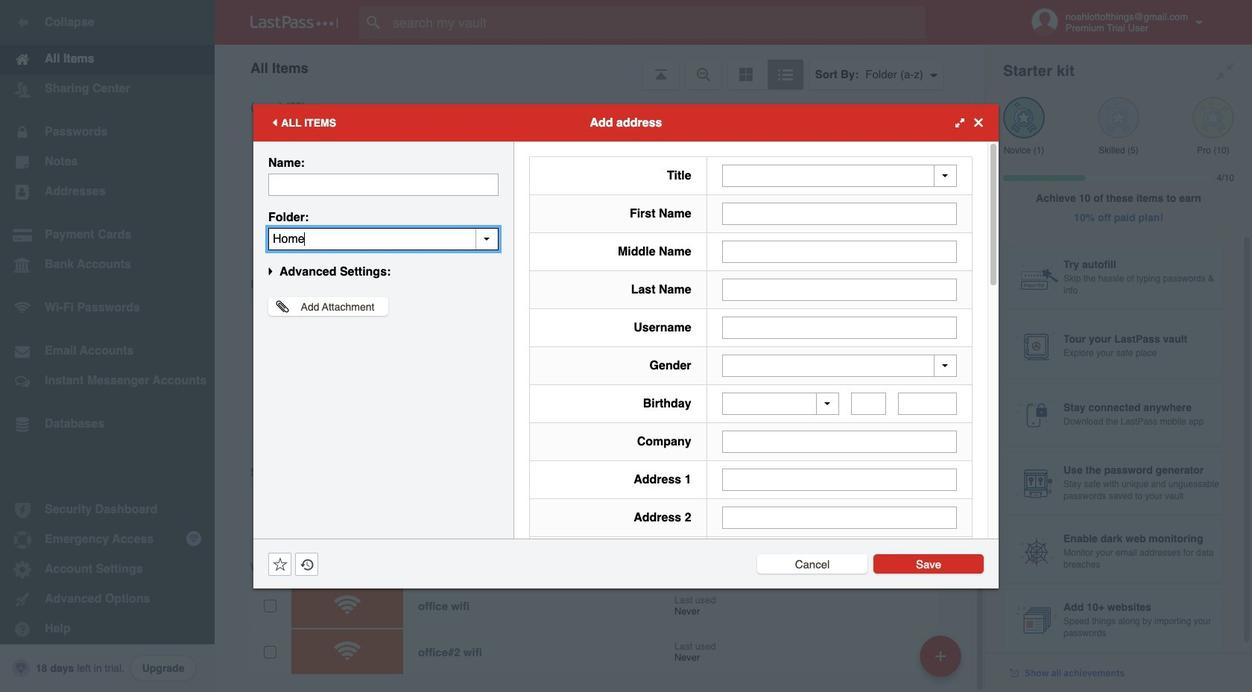 Task type: locate. For each thing, give the bounding box(es) containing it.
dialog
[[254, 104, 999, 693]]

vault options navigation
[[215, 45, 986, 89]]

None text field
[[722, 202, 958, 225], [722, 241, 958, 263], [852, 393, 887, 415], [722, 431, 958, 453], [722, 469, 958, 491], [722, 507, 958, 529], [722, 202, 958, 225], [722, 241, 958, 263], [852, 393, 887, 415], [722, 431, 958, 453], [722, 469, 958, 491], [722, 507, 958, 529]]

None text field
[[268, 173, 499, 196], [268, 228, 499, 250], [722, 279, 958, 301], [722, 317, 958, 339], [899, 393, 958, 415], [268, 173, 499, 196], [268, 228, 499, 250], [722, 279, 958, 301], [722, 317, 958, 339], [899, 393, 958, 415]]

lastpass image
[[251, 16, 339, 29]]

new item image
[[936, 651, 946, 662]]



Task type: vqa. For each thing, say whether or not it's contained in the screenshot.
"New item" "element"
no



Task type: describe. For each thing, give the bounding box(es) containing it.
Search search field
[[359, 6, 955, 39]]

main navigation navigation
[[0, 0, 215, 693]]

new item navigation
[[915, 632, 971, 693]]

search my vault text field
[[359, 6, 955, 39]]



